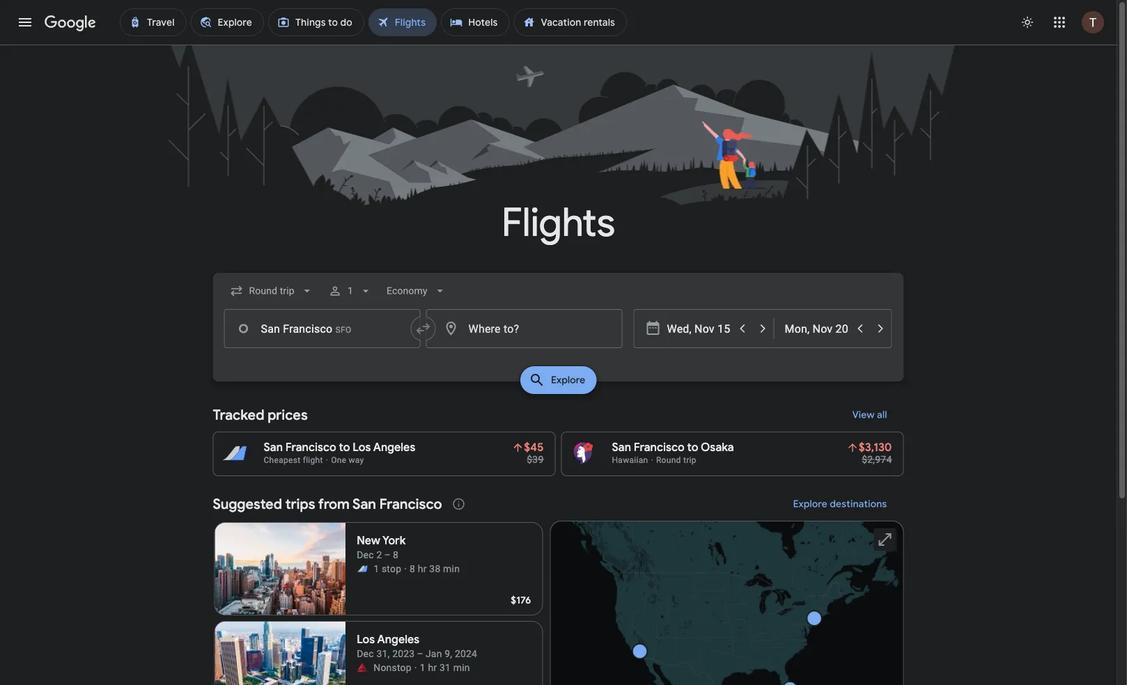 Task type: vqa. For each thing, say whether or not it's contained in the screenshot.
The J2Xm+J6 Chula Vista, California button
no



Task type: describe. For each thing, give the bounding box(es) containing it.
8
[[410, 563, 415, 575]]

38
[[429, 563, 441, 575]]

round trip
[[656, 456, 697, 466]]

tracked prices region
[[213, 399, 904, 477]]

explore button
[[520, 367, 597, 394]]

main menu image
[[17, 14, 33, 31]]

Departure text field
[[667, 310, 731, 348]]

los inside los angeles dec 31, 2023 – jan 9, 2024
[[357, 633, 375, 647]]

$3,130
[[859, 441, 892, 455]]

hawaiian
[[612, 456, 648, 466]]

one way
[[331, 456, 364, 466]]

delta image
[[357, 663, 368, 674]]

 image inside tracked prices region
[[326, 456, 328, 466]]

1 stop
[[374, 563, 402, 575]]

suggested trips from san francisco
[[213, 495, 442, 513]]

dec for new
[[357, 549, 374, 561]]

san for san francisco to osaka
[[612, 441, 631, 455]]

176 US dollars text field
[[511, 594, 531, 607]]

round
[[656, 456, 681, 466]]

$39
[[527, 454, 544, 466]]

francisco for osaka
[[634, 441, 685, 455]]

to for los
[[339, 441, 350, 455]]

cheapest
[[264, 456, 301, 466]]

explore for explore destinations
[[794, 498, 828, 511]]

angeles inside tracked prices region
[[373, 441, 416, 455]]

new york dec 2 – 8
[[357, 534, 406, 561]]

tracked prices
[[213, 406, 308, 424]]

angeles inside los angeles dec 31, 2023 – jan 9, 2024
[[377, 633, 420, 647]]

31
[[440, 662, 451, 674]]

from
[[318, 495, 350, 513]]

francisco for los
[[286, 441, 336, 455]]

san francisco to osaka
[[612, 441, 734, 455]]

$2,974
[[862, 454, 892, 466]]

one
[[331, 456, 347, 466]]

trip
[[684, 456, 697, 466]]

39 US dollars text field
[[527, 454, 544, 466]]

way
[[349, 456, 364, 466]]

los inside tracked prices region
[[353, 441, 371, 455]]

explore for explore
[[551, 374, 585, 387]]

hr for los angeles
[[428, 662, 437, 674]]

2023 – jan
[[392, 648, 442, 660]]

san francisco to los angeles
[[264, 441, 416, 455]]

new
[[357, 534, 380, 548]]

explore destinations button
[[777, 488, 904, 521]]

suggested trips from san francisco region
[[213, 488, 904, 686]]

nonstop
[[374, 662, 412, 674]]

hr for new york
[[418, 563, 427, 575]]

1 for 1 hr 31 min
[[420, 662, 426, 674]]

1 button
[[323, 275, 378, 308]]



Task type: locate. For each thing, give the bounding box(es) containing it.
los angeles dec 31, 2023 – jan 9, 2024
[[357, 633, 477, 660]]

Where to? text field
[[426, 309, 623, 348]]

dec inside "new york dec 2 – 8"
[[357, 549, 374, 561]]

0 vertical spatial angeles
[[373, 441, 416, 455]]

None text field
[[224, 309, 421, 348]]

min for york
[[443, 563, 460, 575]]

 image down 2023 – jan
[[414, 661, 417, 675]]

to
[[339, 441, 350, 455], [688, 441, 699, 455]]

san up cheapest
[[264, 441, 283, 455]]

2974 US dollars text field
[[862, 454, 892, 466]]

change appearance image
[[1011, 6, 1045, 39]]

francisco inside suggested trips from san francisco region
[[380, 495, 442, 513]]

dec for los
[[357, 648, 374, 660]]

cheapest flight
[[264, 456, 323, 466]]

1 for 1 stop
[[374, 563, 379, 575]]

$45
[[524, 441, 544, 455]]

0 vertical spatial hr
[[418, 563, 427, 575]]

hr right '8'
[[418, 563, 427, 575]]

hr
[[418, 563, 427, 575], [428, 662, 437, 674]]

0 vertical spatial los
[[353, 441, 371, 455]]

1 horizontal spatial explore
[[794, 498, 828, 511]]

0 horizontal spatial 1
[[348, 285, 353, 297]]

1 dec from the top
[[357, 549, 374, 561]]

stop
[[382, 563, 402, 575]]

2 dec from the top
[[357, 648, 374, 660]]

 image
[[326, 456, 328, 466], [414, 661, 417, 675]]

0 horizontal spatial  image
[[326, 456, 328, 466]]

1 vertical spatial  image
[[414, 661, 417, 675]]

francisco up round
[[634, 441, 685, 455]]

flight
[[303, 456, 323, 466]]

0 vertical spatial  image
[[326, 456, 328, 466]]

trips
[[286, 495, 315, 513]]

1 vertical spatial los
[[357, 633, 375, 647]]

suggested
[[213, 495, 282, 513]]

0 horizontal spatial to
[[339, 441, 350, 455]]

osaka
[[701, 441, 734, 455]]

san right from
[[353, 495, 376, 513]]

0 vertical spatial 1
[[348, 285, 353, 297]]

1 vertical spatial explore
[[794, 498, 828, 511]]

1 vertical spatial dec
[[357, 648, 374, 660]]

dec up the delta image
[[357, 648, 374, 660]]

dec down new
[[357, 549, 374, 561]]

45 US dollars text field
[[524, 441, 544, 455]]

1 vertical spatial angeles
[[377, 633, 420, 647]]

 image left 'one'
[[326, 456, 328, 466]]

1 vertical spatial min
[[453, 662, 470, 674]]

2 horizontal spatial san
[[612, 441, 631, 455]]

all
[[877, 409, 887, 422]]

to up one way
[[339, 441, 350, 455]]

2 horizontal spatial 1
[[420, 662, 426, 674]]

1 vertical spatial 1
[[374, 563, 379, 575]]

explore
[[551, 374, 585, 387], [794, 498, 828, 511]]

3130 US dollars text field
[[859, 441, 892, 455]]

frontier and spirit image
[[357, 564, 368, 575]]

min
[[443, 563, 460, 575], [453, 662, 470, 674]]

$176
[[511, 594, 531, 607]]

dec inside los angeles dec 31, 2023 – jan 9, 2024
[[357, 648, 374, 660]]

explore left destinations
[[794, 498, 828, 511]]

31,
[[377, 648, 390, 660]]

angeles
[[373, 441, 416, 455], [377, 633, 420, 647]]

Return text field
[[785, 310, 849, 348]]

2024
[[455, 648, 477, 660]]

2 horizontal spatial francisco
[[634, 441, 685, 455]]

None field
[[224, 279, 320, 304], [381, 279, 453, 304], [224, 279, 320, 304], [381, 279, 453, 304]]

prices
[[268, 406, 308, 424]]

explore destinations
[[794, 498, 887, 511]]

1
[[348, 285, 353, 297], [374, 563, 379, 575], [420, 662, 426, 674]]

1 vertical spatial hr
[[428, 662, 437, 674]]

1 horizontal spatial to
[[688, 441, 699, 455]]

2 vertical spatial 1
[[420, 662, 426, 674]]

1 horizontal spatial  image
[[414, 661, 417, 675]]

san up hawaiian
[[612, 441, 631, 455]]

explore inside explore destinations button
[[794, 498, 828, 511]]

0 horizontal spatial francisco
[[286, 441, 336, 455]]

8 hr 38 min
[[410, 563, 460, 575]]

2 to from the left
[[688, 441, 699, 455]]

0 horizontal spatial hr
[[418, 563, 427, 575]]

min right the 38
[[443, 563, 460, 575]]

0 horizontal spatial explore
[[551, 374, 585, 387]]

explore inside explore button
[[551, 374, 585, 387]]

1 horizontal spatial hr
[[428, 662, 437, 674]]

2 – 8
[[377, 549, 399, 561]]

san for san francisco to los angeles
[[264, 441, 283, 455]]

san inside region
[[353, 495, 376, 513]]

1 for 1
[[348, 285, 353, 297]]

view all
[[852, 409, 887, 422]]

 image
[[404, 562, 407, 576]]

0 vertical spatial min
[[443, 563, 460, 575]]

1 inside popup button
[[348, 285, 353, 297]]

to for osaka
[[688, 441, 699, 455]]

min for angeles
[[453, 662, 470, 674]]

1 to from the left
[[339, 441, 350, 455]]

9,
[[445, 648, 452, 660]]

to up trip
[[688, 441, 699, 455]]

francisco up york
[[380, 495, 442, 513]]

view
[[852, 409, 875, 422]]

1 horizontal spatial 1
[[374, 563, 379, 575]]

tracked
[[213, 406, 264, 424]]

destinations
[[830, 498, 887, 511]]

Flight search field
[[202, 273, 915, 399]]

los
[[353, 441, 371, 455], [357, 633, 375, 647]]

francisco up flight
[[286, 441, 336, 455]]

1 hr 31 min
[[420, 662, 470, 674]]

0 vertical spatial explore
[[551, 374, 585, 387]]

francisco
[[286, 441, 336, 455], [634, 441, 685, 455], [380, 495, 442, 513]]

0 horizontal spatial san
[[264, 441, 283, 455]]

min down the 2024
[[453, 662, 470, 674]]

hr left "31"
[[428, 662, 437, 674]]

san
[[264, 441, 283, 455], [612, 441, 631, 455], [353, 495, 376, 513]]

flights
[[502, 198, 615, 248]]

dec
[[357, 549, 374, 561], [357, 648, 374, 660]]

 image inside suggested trips from san francisco region
[[414, 661, 417, 675]]

1 horizontal spatial francisco
[[380, 495, 442, 513]]

1 horizontal spatial san
[[353, 495, 376, 513]]

explore up tracked prices region at the bottom
[[551, 374, 585, 387]]

los up the delta image
[[357, 633, 375, 647]]

york
[[383, 534, 406, 548]]

los up way
[[353, 441, 371, 455]]

0 vertical spatial dec
[[357, 549, 374, 561]]



